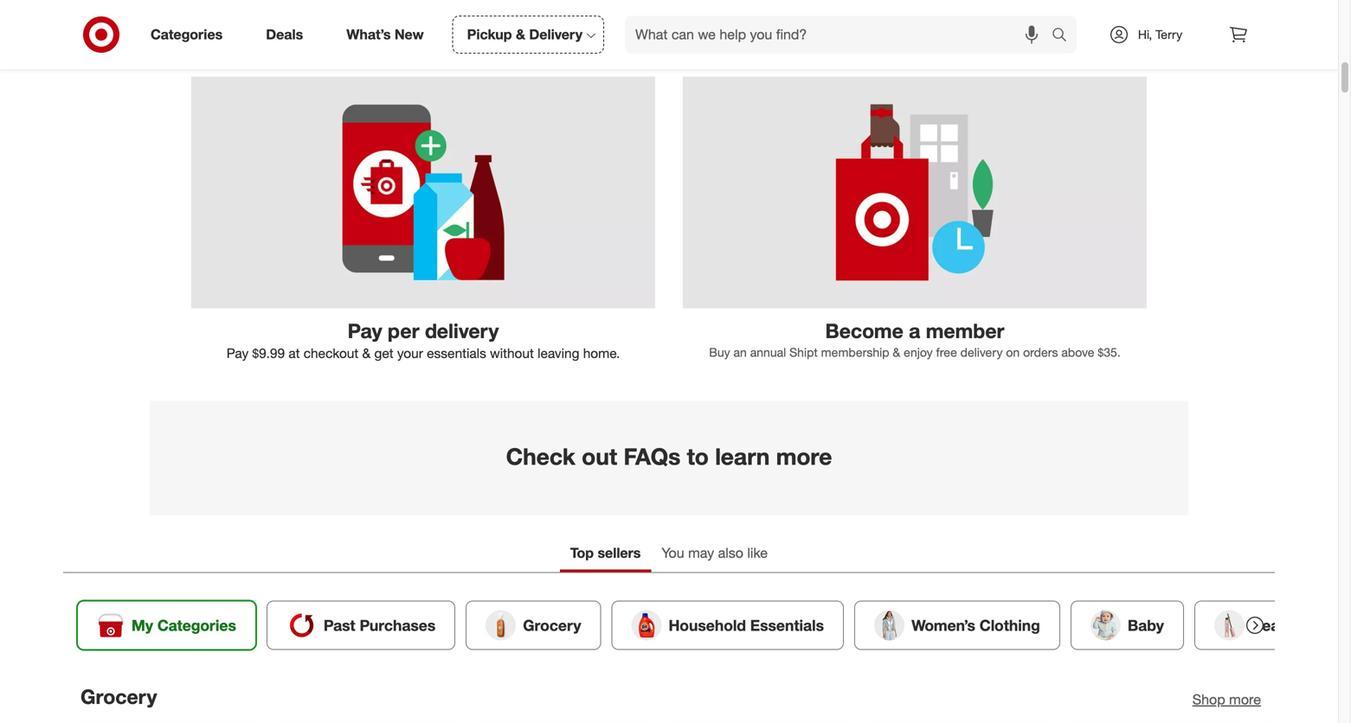 Task type: describe. For each thing, give the bounding box(es) containing it.
beauty
[[1252, 617, 1303, 635]]

what's new
[[347, 26, 424, 43]]

1 horizontal spatial delivery
[[758, 28, 855, 59]]

women's
[[912, 617, 976, 635]]

categories link
[[136, 16, 244, 54]]

on
[[1006, 345, 1020, 360]]

0 vertical spatial get
[[585, 28, 623, 59]]

household essentials
[[669, 617, 824, 635]]

household
[[669, 617, 746, 635]]

baby
[[1128, 617, 1164, 635]]

grocery button
[[466, 601, 601, 651]]

check out faqs to learn more link
[[150, 401, 1189, 516]]

home.
[[583, 345, 620, 361]]

essentials
[[427, 345, 486, 361]]

deals
[[266, 26, 303, 43]]

women's clothing
[[912, 617, 1041, 635]]

purchases
[[360, 617, 436, 635]]

deals link
[[251, 16, 325, 54]]

my
[[132, 617, 153, 635]]

my categories
[[132, 617, 236, 635]]

what's new link
[[332, 16, 446, 54]]

become a member buy an annual shipt membership & enjoy free delivery on orders above $35.
[[709, 319, 1121, 360]]

more inside button
[[1230, 692, 1262, 709]]

sellers
[[598, 545, 641, 562]]

pay per delivery pay $9.99 at checkout & get your essentials without leaving home.
[[227, 319, 620, 361]]

past purchases button
[[267, 601, 456, 651]]

orders
[[1024, 345, 1058, 360]]

enjoy
[[904, 345, 933, 360]]

1 horizontal spatial to
[[687, 443, 709, 471]]

you may also like
[[662, 545, 768, 562]]

at
[[289, 345, 300, 361]]

top sellers link
[[560, 537, 651, 573]]

shop more button
[[1193, 691, 1262, 710]]

terry
[[1156, 27, 1183, 42]]

pickup
[[467, 26, 512, 43]]

essentials
[[751, 617, 824, 635]]

baby button
[[1071, 601, 1184, 651]]

learn
[[715, 443, 770, 471]]

free
[[936, 345, 957, 360]]

1 horizontal spatial &
[[516, 26, 526, 43]]

hi, terry
[[1139, 27, 1183, 42]]

a
[[909, 319, 921, 343]]

clothing
[[980, 617, 1041, 635]]

past purchases
[[324, 617, 436, 635]]

member
[[926, 319, 1005, 343]]

0 horizontal spatial delivery
[[529, 26, 583, 43]]

$9.99
[[252, 345, 285, 361]]

shop
[[1193, 692, 1226, 709]]

top sellers
[[571, 545, 641, 562]]

my categories button
[[77, 601, 256, 651]]

0 vertical spatial more
[[776, 443, 832, 471]]

same
[[630, 28, 698, 59]]

checkout
[[304, 345, 359, 361]]

categories inside button
[[157, 617, 236, 635]]

& inside become a member buy an annual shipt membership & enjoy free delivery on orders above $35.
[[893, 345, 901, 360]]



Task type: vqa. For each thing, say whether or not it's contained in the screenshot.
IMAGE GALLERY element
no



Task type: locate. For each thing, give the bounding box(es) containing it.
same day delivery, delivered with shipt image
[[191, 77, 655, 309]]

delivery inside the pay per delivery pay $9.99 at checkout & get your essentials without leaving home.
[[425, 319, 499, 343]]

get left your
[[374, 345, 394, 361]]

get
[[585, 28, 623, 59], [374, 345, 394, 361]]

0 vertical spatial categories
[[151, 26, 223, 43]]

delivery
[[425, 319, 499, 343], [961, 345, 1003, 360]]

& right pickup
[[516, 26, 526, 43]]

get left same
[[585, 28, 623, 59]]

0 horizontal spatial delivery
[[425, 319, 499, 343]]

you may also like link
[[651, 537, 778, 573]]

0 horizontal spatial get
[[374, 345, 394, 361]]

per
[[388, 319, 420, 343]]

to left learn
[[687, 443, 709, 471]]

1 horizontal spatial grocery
[[523, 617, 581, 635]]

delivery down member
[[961, 345, 1003, 360]]

more
[[776, 443, 832, 471], [1230, 692, 1262, 709]]

1 horizontal spatial delivery
[[961, 345, 1003, 360]]

search
[[1044, 28, 1086, 45]]

day
[[705, 28, 751, 59]]

0 vertical spatial pay
[[348, 319, 382, 343]]

1 horizontal spatial more
[[1230, 692, 1262, 709]]

grocery inside button
[[523, 617, 581, 635]]

0 horizontal spatial more
[[776, 443, 832, 471]]

1 horizontal spatial get
[[585, 28, 623, 59]]

1 vertical spatial grocery
[[81, 685, 157, 710]]

shipt
[[790, 345, 818, 360]]

& inside the pay per delivery pay $9.99 at checkout & get your essentials without leaving home.
[[362, 345, 371, 361]]

& right checkout
[[362, 345, 371, 361]]

beauty button
[[1195, 601, 1323, 651]]

top
[[571, 545, 594, 562]]

1 vertical spatial pay
[[227, 345, 249, 361]]

& left the enjoy
[[893, 345, 901, 360]]

annual
[[750, 345, 786, 360]]

0 vertical spatial grocery
[[523, 617, 581, 635]]

hi,
[[1139, 27, 1153, 42]]

What can we help you find? suggestions appear below search field
[[625, 16, 1056, 54]]

pay left $9.99
[[227, 345, 249, 361]]

get inside the pay per delivery pay $9.99 at checkout & get your essentials without leaving home.
[[374, 345, 394, 361]]

an
[[734, 345, 747, 360]]

2 horizontal spatial &
[[893, 345, 901, 360]]

delivery up essentials
[[425, 319, 499, 343]]

buy
[[709, 345, 730, 360]]

may
[[688, 545, 714, 562]]

shop more
[[1193, 692, 1262, 709]]

women's clothing button
[[855, 601, 1061, 651]]

what's
[[347, 26, 391, 43]]

ways to get same day delivery
[[484, 28, 855, 59]]

faqs
[[624, 443, 681, 471]]

more right shop
[[1230, 692, 1262, 709]]

membership
[[821, 345, 890, 360]]

new
[[395, 26, 424, 43]]

$35.
[[1098, 345, 1121, 360]]

grocery
[[523, 617, 581, 635], [81, 685, 157, 710]]

0 vertical spatial delivery
[[425, 319, 499, 343]]

check
[[506, 443, 576, 471]]

to
[[554, 28, 578, 59], [687, 443, 709, 471]]

your
[[397, 345, 423, 361]]

more right learn
[[776, 443, 832, 471]]

like
[[748, 545, 768, 562]]

1 vertical spatial to
[[687, 443, 709, 471]]

leaving
[[538, 345, 580, 361]]

delivery right pickup
[[529, 26, 583, 43]]

1 vertical spatial categories
[[157, 617, 236, 635]]

out
[[582, 443, 617, 471]]

1 vertical spatial delivery
[[961, 345, 1003, 360]]

grocery down top
[[523, 617, 581, 635]]

categories
[[151, 26, 223, 43], [157, 617, 236, 635]]

search button
[[1044, 16, 1086, 57]]

0 vertical spatial to
[[554, 28, 578, 59]]

become
[[826, 319, 904, 343]]

household essentials button
[[612, 601, 844, 651]]

0 horizontal spatial grocery
[[81, 685, 157, 710]]

grocery down my
[[81, 685, 157, 710]]

1 horizontal spatial pay
[[348, 319, 382, 343]]

pay
[[348, 319, 382, 343], [227, 345, 249, 361]]

delivery right day on the right top of the page
[[758, 28, 855, 59]]

0 horizontal spatial pay
[[227, 345, 249, 361]]

ways
[[484, 28, 547, 59]]

&
[[516, 26, 526, 43], [893, 345, 901, 360], [362, 345, 371, 361]]

0 horizontal spatial to
[[554, 28, 578, 59]]

you
[[662, 545, 685, 562]]

pickup & delivery link
[[453, 16, 604, 54]]

1 vertical spatial more
[[1230, 692, 1262, 709]]

delivery inside become a member buy an annual shipt membership & enjoy free delivery on orders above $35.
[[961, 345, 1003, 360]]

also
[[718, 545, 744, 562]]

1 vertical spatial get
[[374, 345, 394, 361]]

delivery
[[529, 26, 583, 43], [758, 28, 855, 59]]

past
[[324, 617, 356, 635]]

pickup & delivery
[[467, 26, 583, 43]]

check out faqs to learn more
[[506, 443, 832, 471]]

without
[[490, 345, 534, 361]]

above
[[1062, 345, 1095, 360]]

0 horizontal spatial &
[[362, 345, 371, 361]]

to right ways
[[554, 28, 578, 59]]

pay left the per on the top left
[[348, 319, 382, 343]]



